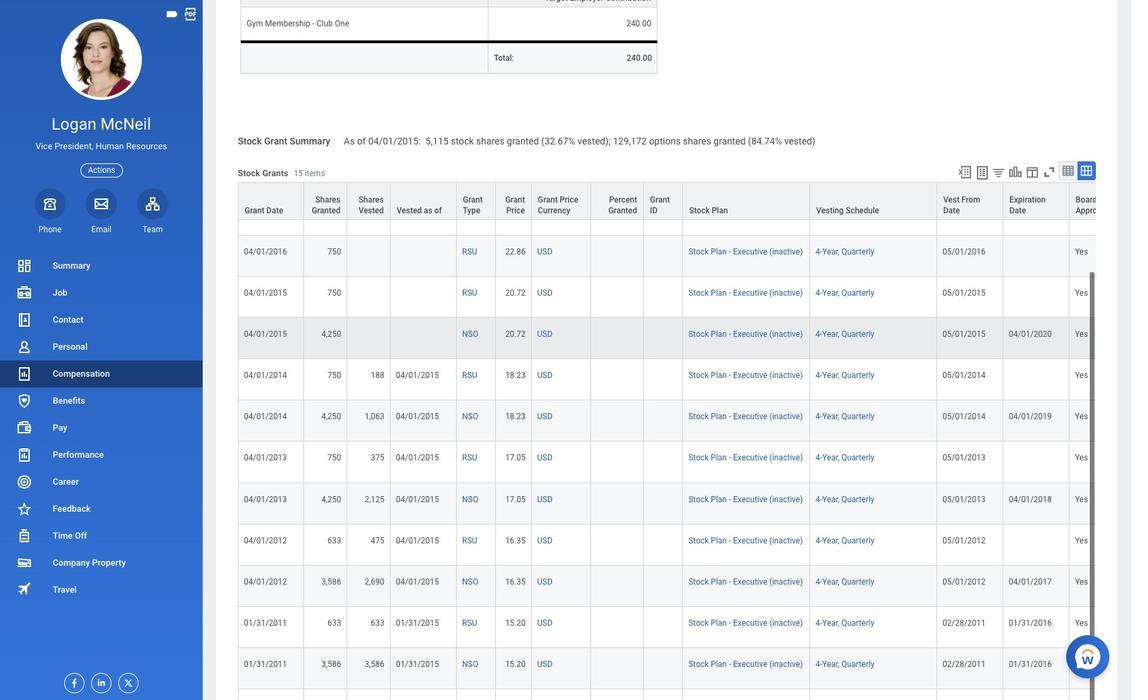 Task type: locate. For each thing, give the bounding box(es) containing it.
1 vertical spatial summary
[[53, 261, 90, 271]]

grant up the id
[[650, 195, 670, 205]]

0 vertical spatial 04/01/2016
[[244, 206, 287, 215]]

1 05/01/2014 from the top
[[943, 371, 986, 381]]

11 quarterly from the top
[[842, 619, 875, 629]]

plan for 2nd '4-year, quarterly' link from the top of the page's stock plan - executive (inactive) link
[[711, 247, 727, 257]]

1 01/31/2015 from the top
[[396, 619, 439, 629]]

0 vertical spatial 04/01/2014
[[244, 371, 287, 381]]

grant for grant date
[[245, 206, 265, 216]]

actions button
[[81, 163, 123, 178]]

as of 04/01/2015:  5,115 stock shares granted (32.67% vested); 129,172 options shares granted (84.74% vested)
[[344, 136, 816, 147]]

price inside grant price
[[506, 206, 525, 216]]

granted inside popup button
[[609, 206, 637, 216]]

select to filter grid data image
[[991, 166, 1006, 180]]

4 stock plan - executive (inactive) from the top
[[689, 330, 803, 339]]

2 04/01/2012 from the top
[[244, 578, 287, 587]]

240.00
[[627, 19, 652, 29], [627, 54, 652, 63]]

1 granted from the left
[[507, 136, 539, 147]]

nso for 15.20
[[462, 660, 478, 670]]

18.23 for nso
[[505, 412, 526, 422]]

1 vertical spatial 05/01/2013
[[943, 495, 986, 505]]

pay image
[[16, 420, 32, 437]]

year, for 3rd '4-year, quarterly' link from the bottom
[[823, 578, 840, 587]]

04/01/2014 for 4,250
[[244, 412, 287, 422]]

total:
[[494, 54, 514, 63]]

- for sixth '4-year, quarterly' link from the bottom
[[729, 454, 731, 463]]

(inactive) for 5th '4-year, quarterly' link from the bottom of the page
[[770, 495, 803, 505]]

stock plan - executive (inactive) for 11th stock plan - executive (inactive) link from the top
[[689, 619, 803, 629]]

vested left as
[[397, 206, 422, 216]]

team link
[[137, 188, 168, 235]]

1 vertical spatial 05/01/2015
[[943, 330, 986, 339]]

5 4- from the top
[[816, 371, 823, 381]]

vested as of
[[397, 206, 442, 216]]

id
[[650, 206, 658, 216]]

8 quarterly from the top
[[842, 495, 875, 505]]

3 usd from the top
[[537, 288, 553, 298]]

4 nso link from the top
[[462, 492, 478, 505]]

vest
[[943, 195, 960, 205]]

1 horizontal spatial date
[[943, 206, 960, 216]]

2 4,250 from the top
[[321, 330, 341, 339]]

grant type column header
[[457, 183, 496, 221]]

1 vertical spatial 240.00
[[627, 54, 652, 63]]

date down 'grants'
[[267, 206, 283, 216]]

executive for 5th '4-year, quarterly' link from the bottom of the page
[[733, 495, 768, 505]]

10 usd from the top
[[537, 578, 553, 587]]

0 horizontal spatial of
[[357, 136, 366, 147]]

5 yes from the top
[[1075, 371, 1088, 381]]

date for expiration date
[[1010, 206, 1026, 216]]

12 quarterly from the top
[[842, 660, 875, 670]]

0 vertical spatial 05/01/2016
[[943, 206, 986, 215]]

1 vertical spatial 04/01/2013
[[244, 495, 287, 505]]

1 01/31/2011 from the top
[[244, 619, 287, 629]]

vested
[[359, 206, 384, 216], [397, 206, 422, 216]]

22.86 left currency
[[505, 206, 526, 215]]

shares right shares granted
[[359, 195, 384, 205]]

options
[[649, 136, 681, 147]]

grant date column header
[[238, 183, 304, 221]]

6 yes from the top
[[1075, 412, 1088, 422]]

usd link
[[537, 203, 553, 215], [537, 244, 553, 257], [537, 286, 553, 298], [537, 327, 553, 339], [537, 368, 553, 381], [537, 410, 553, 422], [537, 451, 553, 463], [537, 492, 553, 505], [537, 534, 553, 546], [537, 575, 553, 587], [537, 616, 553, 629], [537, 658, 553, 670]]

usd for the usd link corresponding to sixth '4-year, quarterly' link from the bottom
[[537, 454, 553, 463]]

9 executive from the top
[[733, 536, 768, 546]]

as
[[424, 206, 433, 216]]

vesting schedule column header
[[810, 183, 937, 221]]

1 quarterly from the top
[[842, 206, 875, 215]]

0 horizontal spatial price
[[506, 206, 525, 216]]

usd for 2nd '4-year, quarterly' link from the top of the page's the usd link
[[537, 247, 553, 257]]

0 vertical spatial 01/31/2016
[[1009, 619, 1052, 629]]

12 executive from the top
[[733, 660, 768, 670]]

1 vertical spatial price
[[506, 206, 525, 216]]

0 vertical spatial summary
[[290, 136, 330, 147]]

- for 2nd '4-year, quarterly' link from the top of the page
[[729, 247, 731, 257]]

1 stock plan - executive (inactive) from the top
[[689, 206, 803, 215]]

quarterly for 5th '4-year, quarterly' link from the bottom of the page
[[842, 495, 875, 505]]

usd
[[537, 206, 553, 215], [537, 247, 553, 257], [537, 288, 553, 298], [537, 330, 553, 339], [537, 371, 553, 381], [537, 412, 553, 422], [537, 454, 553, 463], [537, 495, 553, 505], [537, 536, 553, 546], [537, 578, 553, 587], [537, 619, 553, 629], [537, 660, 553, 670]]

executive for fourth '4-year, quarterly' link from the bottom
[[733, 536, 768, 546]]

0 vertical spatial 20.72
[[505, 288, 526, 298]]

usd for the usd link for 4th '4-year, quarterly' link from the top of the page
[[537, 330, 553, 339]]

- for 12th '4-year, quarterly' link from the bottom
[[729, 206, 731, 215]]

stock plan column header
[[683, 183, 810, 221]]

11 4- from the top
[[816, 619, 823, 629]]

7 executive from the top
[[733, 454, 768, 463]]

compensation
[[53, 369, 110, 379]]

1 horizontal spatial granted
[[609, 206, 637, 216]]

7 stock plan - executive (inactive) from the top
[[689, 454, 803, 463]]

3 rsu from the top
[[462, 371, 477, 381]]

4-year, quarterly for 7th '4-year, quarterly' link from the bottom of the page
[[816, 412, 875, 422]]

summary up items
[[290, 136, 330, 147]]

usd link for eighth '4-year, quarterly' link from the bottom
[[537, 368, 553, 381]]

summary image
[[16, 258, 32, 274]]

0 vertical spatial 05/01/2013
[[943, 454, 986, 463]]

5 usd from the top
[[537, 371, 553, 381]]

4-year, quarterly for 2nd '4-year, quarterly' link from the bottom
[[816, 619, 875, 629]]

vest from date button
[[937, 183, 1003, 220]]

2 05/01/2012 from the top
[[943, 578, 986, 587]]

quarterly for fourth '4-year, quarterly' link from the bottom
[[842, 536, 875, 546]]

04/01/2016 down grant date at the top left of the page
[[244, 247, 287, 257]]

vest from date column header
[[937, 183, 1004, 221]]

475
[[371, 536, 385, 546]]

price left currency
[[506, 206, 525, 216]]

1 vertical spatial of
[[435, 206, 442, 216]]

04/01/2015
[[244, 288, 287, 298], [244, 330, 287, 339], [396, 371, 439, 381], [396, 412, 439, 422], [396, 454, 439, 463], [396, 495, 439, 505], [396, 536, 439, 546], [396, 578, 439, 587]]

1 22.86 from the top
[[505, 206, 526, 215]]

feedback image
[[16, 501, 32, 518]]

grant date button
[[239, 183, 303, 220]]

12 usd from the top
[[537, 660, 553, 670]]

time off image
[[16, 529, 32, 545]]

7 quarterly from the top
[[842, 454, 875, 463]]

1 04/01/2016 from the top
[[244, 206, 287, 215]]

summary inside list
[[53, 261, 90, 271]]

currency
[[538, 206, 570, 216]]

3 executive from the top
[[733, 288, 768, 298]]

12 year, from the top
[[823, 660, 840, 670]]

0 vertical spatial 15.20
[[505, 619, 526, 629]]

shares inside shares granted
[[316, 195, 341, 205]]

04/01/2015 for 375
[[396, 454, 439, 463]]

1 18.23 from the top
[[505, 371, 526, 381]]

5 year, from the top
[[823, 371, 840, 381]]

04/01/2015 for 2,690
[[396, 578, 439, 587]]

6 4- from the top
[[816, 412, 823, 422]]

3 yes from the top
[[1075, 288, 1088, 298]]

1,063
[[365, 412, 385, 422]]

stock plan - executive (inactive) for stock plan - executive (inactive) link related to 1st '4-year, quarterly' link from the bottom of the page
[[689, 660, 803, 670]]

summary
[[290, 136, 330, 147], [53, 261, 90, 271]]

12 (inactive) from the top
[[770, 660, 803, 670]]

2 750 from the top
[[328, 288, 341, 298]]

1 date from the left
[[267, 206, 283, 216]]

04/01/2015 for 475
[[396, 536, 439, 546]]

6 quarterly from the top
[[842, 412, 875, 422]]

executive for 1st '4-year, quarterly' link from the bottom of the page
[[733, 660, 768, 670]]

1 4- from the top
[[816, 206, 823, 215]]

5 stock plan - executive (inactive) link from the top
[[689, 368, 803, 381]]

4,250 for 04/01/2013
[[321, 495, 341, 505]]

logan
[[52, 115, 96, 134]]

1 horizontal spatial vested
[[397, 206, 422, 216]]

quarterly
[[842, 206, 875, 215], [842, 247, 875, 257], [842, 288, 875, 298], [842, 330, 875, 339], [842, 371, 875, 381], [842, 412, 875, 422], [842, 454, 875, 463], [842, 495, 875, 505], [842, 536, 875, 546], [842, 578, 875, 587], [842, 619, 875, 629], [842, 660, 875, 670]]

750
[[328, 247, 341, 257], [328, 288, 341, 298], [328, 371, 341, 381], [328, 454, 341, 463]]

1 vertical spatial 01/31/2011
[[244, 660, 287, 670]]

granted
[[507, 136, 539, 147], [714, 136, 746, 147]]

price inside grant price currency
[[560, 195, 579, 205]]

15.20 for 633
[[505, 619, 526, 629]]

04/01/2015 for 188
[[396, 371, 439, 381]]

(inactive) for 4th '4-year, quarterly' link from the top of the page
[[770, 330, 803, 339]]

0 horizontal spatial shares
[[316, 195, 341, 205]]

7 usd link from the top
[[537, 451, 553, 463]]

1 vertical spatial 01/31/2016
[[1009, 660, 1052, 670]]

5 4-year, quarterly link from the top
[[816, 368, 875, 381]]

8 usd link from the top
[[537, 492, 553, 505]]

price up currency
[[560, 195, 579, 205]]

date down the "expiration"
[[1010, 206, 1026, 216]]

4 year, from the top
[[823, 330, 840, 339]]

2 04/01/2016 from the top
[[244, 247, 287, 257]]

plan
[[711, 206, 727, 215], [712, 206, 728, 216], [711, 247, 727, 257], [711, 288, 727, 298], [711, 330, 727, 339], [711, 371, 727, 381], [711, 412, 727, 422], [711, 454, 727, 463], [711, 495, 727, 505], [711, 536, 727, 546], [711, 578, 727, 587], [711, 619, 727, 629], [711, 660, 727, 670]]

vested right shares granted
[[359, 206, 384, 216]]

2 rsu from the top
[[462, 288, 477, 298]]

240.00 for total:
[[627, 54, 652, 63]]

stock plan - executive (inactive) for stock plan - executive (inactive) link associated with fourth '4-year, quarterly' link from the bottom
[[689, 536, 803, 546]]

(inactive)
[[770, 206, 803, 215], [770, 247, 803, 257], [770, 288, 803, 298], [770, 330, 803, 339], [770, 371, 803, 381], [770, 412, 803, 422], [770, 454, 803, 463], [770, 495, 803, 505], [770, 536, 803, 546], [770, 578, 803, 587], [770, 619, 803, 629], [770, 660, 803, 670]]

grant up currency
[[538, 195, 558, 205]]

3 rsu link from the top
[[462, 368, 477, 381]]

0 vertical spatial price
[[560, 195, 579, 205]]

executive for sixth '4-year, quarterly' link from the bottom
[[733, 454, 768, 463]]

vested as of button
[[391, 183, 456, 220]]

toolbar
[[952, 162, 1096, 183]]

vested inside column header
[[397, 206, 422, 216]]

grant down 'grants'
[[245, 206, 265, 216]]

of inside stock grant summary element
[[357, 136, 366, 147]]

grant right grant type column header
[[505, 195, 525, 205]]

summary link
[[0, 253, 203, 280]]

vesting schedule
[[816, 206, 879, 216]]

5 stock plan - executive (inactive) from the top
[[689, 371, 803, 381]]

750 for 04/01/2014
[[328, 371, 341, 381]]

view team image
[[145, 196, 161, 212]]

4,250
[[321, 206, 341, 215], [321, 330, 341, 339], [321, 412, 341, 422], [321, 495, 341, 505]]

plan for stock plan - executive (inactive) link for eighth '4-year, quarterly' link from the bottom
[[711, 371, 727, 381]]

1 750 from the top
[[328, 247, 341, 257]]

22.86 down grant price
[[505, 247, 526, 257]]

usd link for 3rd '4-year, quarterly' link from the bottom
[[537, 575, 553, 587]]

executive
[[733, 206, 768, 215], [733, 247, 768, 257], [733, 288, 768, 298], [733, 330, 768, 339], [733, 371, 768, 381], [733, 412, 768, 422], [733, 454, 768, 463], [733, 495, 768, 505], [733, 536, 768, 546], [733, 578, 768, 587], [733, 619, 768, 629], [733, 660, 768, 670]]

4-
[[816, 206, 823, 215], [816, 247, 823, 257], [816, 288, 823, 298], [816, 330, 823, 339], [816, 371, 823, 381], [816, 412, 823, 422], [816, 454, 823, 463], [816, 495, 823, 505], [816, 536, 823, 546], [816, 578, 823, 587], [816, 619, 823, 629], [816, 660, 823, 670]]

4-year, quarterly link
[[816, 203, 875, 215], [816, 244, 875, 257], [816, 286, 875, 298], [816, 327, 875, 339], [816, 368, 875, 381], [816, 410, 875, 422], [816, 451, 875, 463], [816, 492, 875, 505], [816, 534, 875, 546], [816, 575, 875, 587], [816, 616, 875, 629], [816, 658, 875, 670]]

usd for the usd link for fourth '4-year, quarterly' link from the bottom
[[537, 536, 553, 546]]

grant inside 'column header'
[[505, 195, 525, 205]]

company property link
[[0, 550, 203, 577]]

0 horizontal spatial granted
[[312, 206, 341, 216]]

0 vertical spatial 04/01/2012
[[244, 536, 287, 546]]

4 nso from the top
[[462, 495, 478, 505]]

0 vertical spatial 16.35
[[505, 536, 526, 546]]

02/28/2011 for 633
[[943, 619, 986, 629]]

0 horizontal spatial vested
[[359, 206, 384, 216]]

from
[[962, 195, 981, 205]]

3,586
[[321, 578, 341, 587], [321, 660, 341, 670], [365, 660, 385, 670]]

granted left (84.74%
[[714, 136, 746, 147]]

0 vertical spatial 18.23
[[505, 371, 526, 381]]

nso for 17.05
[[462, 495, 478, 505]]

05/01/2016 down from
[[943, 206, 986, 215]]

vested);
[[578, 136, 611, 147]]

usd link for 5th '4-year, quarterly' link from the bottom of the page
[[537, 492, 553, 505]]

shares right options
[[683, 136, 711, 147]]

20.72
[[505, 288, 526, 298], [505, 330, 526, 339]]

plan for stock plan - executive (inactive) link corresponding to 12th '4-year, quarterly' link from the bottom
[[711, 206, 727, 215]]

1 15.20 from the top
[[505, 619, 526, 629]]

plan inside popup button
[[712, 206, 728, 216]]

granted down items
[[312, 206, 341, 216]]

05/01/2012 for nso
[[943, 578, 986, 587]]

4-year, quarterly
[[816, 206, 875, 215], [816, 247, 875, 257], [816, 288, 875, 298], [816, 330, 875, 339], [816, 371, 875, 381], [816, 412, 875, 422], [816, 454, 875, 463], [816, 495, 875, 505], [816, 536, 875, 546], [816, 578, 875, 587], [816, 619, 875, 629], [816, 660, 875, 670]]

1 vertical spatial 01/31/2015
[[396, 660, 439, 670]]

0 horizontal spatial summary
[[53, 261, 90, 271]]

1 rsu from the top
[[462, 247, 477, 257]]

shares
[[316, 195, 341, 205], [359, 195, 384, 205]]

grant up 'grants'
[[264, 136, 287, 147]]

grant type button
[[457, 183, 495, 220]]

04/01/2014 for 750
[[244, 371, 287, 381]]

2 02/28/2011 from the top
[[943, 660, 986, 670]]

0 vertical spatial of
[[357, 136, 366, 147]]

15.20 for 3,586
[[505, 660, 526, 670]]

shares inside the shares vested
[[359, 195, 384, 205]]

2 4- from the top
[[816, 247, 823, 257]]

stock plan - executive (inactive) link for 3rd '4-year, quarterly' link from the bottom
[[689, 575, 803, 587]]

year, for eighth '4-year, quarterly' link from the bottom
[[823, 371, 840, 381]]

travel image
[[16, 582, 32, 598]]

type
[[463, 206, 480, 216]]

stock plan - executive (inactive) for stock plan - executive (inactive) link associated with 5th '4-year, quarterly' link from the bottom of the page
[[689, 495, 803, 505]]

time
[[53, 531, 73, 541]]

contact image
[[16, 312, 32, 328]]

3 date from the left
[[1010, 206, 1026, 216]]

1 vertical spatial 22.86
[[505, 247, 526, 257]]

granted down percent
[[609, 206, 637, 216]]

list
[[0, 253, 203, 604]]

row containing shares granted
[[238, 183, 1129, 221]]

benefits
[[53, 396, 85, 406]]

0 vertical spatial 04/01/2013
[[244, 454, 287, 463]]

3 4-year, quarterly from the top
[[816, 288, 875, 298]]

tag image
[[165, 7, 180, 22]]

1 vertical spatial 04/01/2014
[[244, 412, 287, 422]]

0 horizontal spatial date
[[267, 206, 283, 216]]

summary up job
[[53, 261, 90, 271]]

grant inside grant price currency
[[538, 195, 558, 205]]

1 shares from the left
[[476, 136, 505, 147]]

1 vertical spatial 05/01/2012
[[943, 578, 986, 587]]

1 vertical spatial 05/01/2014
[[943, 412, 986, 422]]

0 vertical spatial 22.86
[[505, 206, 526, 215]]

11 usd link from the top
[[537, 616, 553, 629]]

0 horizontal spatial shares
[[476, 136, 505, 147]]

vice president, human resources
[[35, 141, 167, 151]]

3 750 from the top
[[328, 371, 341, 381]]

05/01/2015
[[943, 288, 986, 298], [943, 330, 986, 339]]

company property
[[53, 558, 126, 568]]

grant for grant price currency
[[538, 195, 558, 205]]

granted inside popup button
[[312, 206, 341, 216]]

4 executive from the top
[[733, 330, 768, 339]]

12 4- from the top
[[816, 660, 823, 670]]

4- for sixth '4-year, quarterly' link from the bottom
[[816, 454, 823, 463]]

2 quarterly from the top
[[842, 247, 875, 257]]

nso for 18.23
[[462, 412, 478, 422]]

6 nso from the top
[[462, 660, 478, 670]]

personal image
[[16, 339, 32, 355]]

2 stock plan - executive (inactive) link from the top
[[689, 244, 803, 257]]

quarterly for 3rd '4-year, quarterly' link from the bottom
[[842, 578, 875, 587]]

(inactive) for tenth '4-year, quarterly' link from the bottom of the page
[[770, 288, 803, 298]]

04/01/2017
[[1009, 578, 1052, 587]]

2 18.23 from the top
[[505, 412, 526, 422]]

1 horizontal spatial summary
[[290, 136, 330, 147]]

01/31/2015
[[396, 619, 439, 629], [396, 660, 439, 670]]

8 usd from the top
[[537, 495, 553, 505]]

1 vertical spatial 05/01/2016
[[943, 247, 986, 257]]

rsu link for 18.23
[[462, 368, 477, 381]]

1 vertical spatial 20.72
[[505, 330, 526, 339]]

0 vertical spatial 17.05
[[505, 454, 526, 463]]

granted left (32.67%
[[507, 136, 539, 147]]

05/01/2012
[[943, 536, 986, 546], [943, 578, 986, 587]]

career image
[[16, 474, 32, 491]]

grant for grant id
[[650, 195, 670, 205]]

1 horizontal spatial shares
[[683, 136, 711, 147]]

grant id button
[[644, 183, 683, 220]]

granted for shares
[[312, 206, 341, 216]]

1 vertical spatial 16.35
[[505, 578, 526, 587]]

personal link
[[0, 334, 203, 361]]

nso
[[462, 206, 478, 215], [462, 330, 478, 339], [462, 412, 478, 422], [462, 495, 478, 505], [462, 578, 478, 587], [462, 660, 478, 670]]

1 vertical spatial 17.05
[[505, 495, 526, 505]]

1 horizontal spatial shares
[[359, 195, 384, 205]]

(inactive) for eighth '4-year, quarterly' link from the bottom
[[770, 371, 803, 381]]

05/01/2014 for rsu
[[943, 371, 986, 381]]

year, for 1st '4-year, quarterly' link from the bottom of the page
[[823, 660, 840, 670]]

8 year, from the top
[[823, 495, 840, 505]]

1 20.72 from the top
[[505, 288, 526, 298]]

4- for tenth '4-year, quarterly' link from the bottom of the page
[[816, 288, 823, 298]]

7 (inactive) from the top
[[770, 454, 803, 463]]

contact link
[[0, 307, 203, 334]]

22.86
[[505, 206, 526, 215], [505, 247, 526, 257]]

1 (inactive) from the top
[[770, 206, 803, 215]]

8 stock plan - executive (inactive) from the top
[[689, 495, 803, 505]]

usd link for 1st '4-year, quarterly' link from the bottom of the page
[[537, 658, 553, 670]]

9 year, from the top
[[823, 536, 840, 546]]

executive for 3rd '4-year, quarterly' link from the bottom
[[733, 578, 768, 587]]

shares right the stock
[[476, 136, 505, 147]]

7 4-year, quarterly link from the top
[[816, 451, 875, 463]]

20.72 for nso
[[505, 330, 526, 339]]

percent granted column header
[[591, 183, 644, 221]]

facebook image
[[65, 674, 80, 689]]

executive for eighth '4-year, quarterly' link from the bottom
[[733, 371, 768, 381]]

04/01/2021
[[1009, 206, 1052, 215]]

usd link for 12th '4-year, quarterly' link from the bottom
[[537, 203, 553, 215]]

2 04/01/2013 from the top
[[244, 495, 287, 505]]

1 05/01/2016 from the top
[[943, 206, 986, 215]]

x image
[[119, 674, 134, 689]]

usd for the usd link corresponding to 3rd '4-year, quarterly' link from the bottom
[[537, 578, 553, 587]]

05/01/2016 down vest from date
[[943, 247, 986, 257]]

2 05/01/2014 from the top
[[943, 412, 986, 422]]

7 stock plan - executive (inactive) link from the top
[[689, 451, 803, 463]]

1 horizontal spatial price
[[560, 195, 579, 205]]

9 usd link from the top
[[537, 534, 553, 546]]

0 vertical spatial 02/28/2011
[[943, 619, 986, 629]]

1 vertical spatial 02/28/2011
[[943, 660, 986, 670]]

4- for 4th '4-year, quarterly' link from the top of the page
[[816, 330, 823, 339]]

quarterly for sixth '4-year, quarterly' link from the bottom
[[842, 454, 875, 463]]

9 usd from the top
[[537, 536, 553, 546]]

1 vertical spatial 18.23
[[505, 412, 526, 422]]

off
[[75, 531, 87, 541]]

0 vertical spatial 240.00
[[627, 19, 652, 29]]

9 4-year, quarterly from the top
[[816, 536, 875, 546]]

2 usd from the top
[[537, 247, 553, 257]]

cell
[[241, 41, 489, 74], [238, 153, 304, 194], [304, 153, 347, 194], [347, 153, 391, 194], [391, 153, 457, 194], [496, 153, 532, 194], [532, 153, 591, 194], [591, 153, 644, 194], [644, 153, 683, 194], [810, 153, 937, 194], [937, 153, 1004, 194], [1004, 153, 1070, 194], [1070, 153, 1129, 194], [347, 194, 391, 236], [391, 194, 457, 236], [591, 194, 644, 236], [644, 194, 683, 236], [347, 236, 391, 277], [391, 236, 457, 277], [591, 236, 644, 277], [644, 236, 683, 277], [1004, 236, 1070, 277], [347, 277, 391, 318], [391, 277, 457, 318], [591, 277, 644, 318], [644, 277, 683, 318], [1004, 277, 1070, 318], [347, 318, 391, 360], [391, 318, 457, 360], [591, 318, 644, 360], [644, 318, 683, 360], [591, 360, 644, 401], [644, 360, 683, 401], [1004, 360, 1070, 401], [591, 401, 644, 442], [644, 401, 683, 442], [591, 442, 644, 484], [644, 442, 683, 484], [1004, 442, 1070, 484], [591, 484, 644, 525], [644, 484, 683, 525], [591, 525, 644, 566], [644, 525, 683, 566], [1004, 525, 1070, 566], [591, 566, 644, 608], [644, 566, 683, 608], [591, 608, 644, 649], [644, 608, 683, 649], [591, 649, 644, 690], [644, 649, 683, 690], [238, 690, 304, 701], [304, 690, 347, 701], [347, 690, 391, 701], [391, 690, 457, 701], [457, 690, 496, 701], [496, 690, 532, 701], [532, 690, 591, 701], [591, 690, 644, 701], [644, 690, 683, 701], [683, 690, 810, 701], [810, 690, 937, 701], [937, 690, 1004, 701], [1004, 690, 1070, 701], [1070, 690, 1129, 701]]

date down vest on the top
[[943, 206, 960, 216]]

expiration
[[1010, 195, 1046, 205]]

3 stock plan - executive (inactive) link from the top
[[689, 286, 803, 298]]

8 4- from the top
[[816, 495, 823, 505]]

02/28/2011
[[943, 619, 986, 629], [943, 660, 986, 670]]

0 vertical spatial 05/01/2014
[[943, 371, 986, 381]]

1 vertical spatial 04/01/2012
[[244, 578, 287, 587]]

0 vertical spatial 01/31/2011
[[244, 619, 287, 629]]

1 05/01/2012 from the top
[[943, 536, 986, 546]]

- inside row
[[312, 19, 315, 29]]

01/31/2016
[[1009, 619, 1052, 629], [1009, 660, 1052, 670]]

0 vertical spatial 05/01/2015
[[943, 288, 986, 298]]

04/01/2016 down 'grants'
[[244, 206, 287, 215]]

0 vertical spatial 01/31/2015
[[396, 619, 439, 629]]

12 4-year, quarterly link from the top
[[816, 658, 875, 670]]

1 horizontal spatial of
[[435, 206, 442, 216]]

nso link
[[462, 203, 478, 215], [462, 327, 478, 339], [462, 410, 478, 422], [462, 492, 478, 505], [462, 575, 478, 587], [462, 658, 478, 670]]

16.35
[[505, 536, 526, 546], [505, 578, 526, 587]]

plan for 3rd '4-year, quarterly' link from the bottom's stock plan - executive (inactive) link
[[711, 578, 727, 587]]

0 vertical spatial 05/01/2012
[[943, 536, 986, 546]]

17.05 for rsu
[[505, 454, 526, 463]]

9 stock plan - executive (inactive) link from the top
[[689, 534, 803, 546]]

1 vertical spatial 15.20
[[505, 660, 526, 670]]

performance image
[[16, 447, 32, 464]]

percent
[[609, 195, 637, 205]]

2 horizontal spatial date
[[1010, 206, 1026, 216]]

view worker - expand/collapse chart image
[[1008, 165, 1023, 180]]

2 granted from the left
[[609, 206, 637, 216]]

1 16.35 from the top
[[505, 536, 526, 546]]

(inactive) for 7th '4-year, quarterly' link from the bottom of the page
[[770, 412, 803, 422]]

nso link for 16.35
[[462, 575, 478, 587]]

stock plan - executive (inactive) link for 2nd '4-year, quarterly' link from the top of the page
[[689, 244, 803, 257]]

04/01/2015 for 1,063
[[396, 412, 439, 422]]

club
[[317, 19, 333, 29]]

stock for 12th '4-year, quarterly' link from the bottom
[[689, 206, 709, 215]]

nso for 20.72
[[462, 330, 478, 339]]

row
[[241, 0, 658, 8], [241, 8, 658, 41], [241, 41, 658, 74], [238, 153, 1129, 194], [238, 183, 1129, 221], [238, 194, 1129, 236], [238, 236, 1129, 277], [238, 277, 1129, 318], [238, 318, 1129, 360], [238, 360, 1129, 401], [238, 401, 1129, 442], [238, 442, 1129, 484], [238, 484, 1129, 525], [238, 525, 1129, 566], [238, 566, 1129, 608], [238, 608, 1129, 649], [238, 649, 1129, 690], [238, 690, 1129, 701]]

1 vested from the left
[[359, 206, 384, 216]]

grant type
[[463, 195, 483, 216]]

4-year, quarterly for 1st '4-year, quarterly' link from the bottom of the page
[[816, 660, 875, 670]]

shares vested column header
[[347, 183, 391, 221]]

stock inside popup button
[[689, 206, 710, 216]]

price for grant price currency
[[560, 195, 579, 205]]

stock plan - executive (inactive) link for fourth '4-year, quarterly' link from the bottom
[[689, 534, 803, 546]]

0 horizontal spatial granted
[[507, 136, 539, 147]]

5 (inactive) from the top
[[770, 371, 803, 381]]

expiration date
[[1010, 195, 1046, 216]]

01/31/2016 for 633
[[1009, 619, 1052, 629]]

18.23
[[505, 371, 526, 381], [505, 412, 526, 422]]

date inside the expiration date
[[1010, 206, 1026, 216]]

shares down items
[[316, 195, 341, 205]]

5 rsu from the top
[[462, 536, 477, 546]]

usd for the usd link associated with tenth '4-year, quarterly' link from the bottom of the page
[[537, 288, 553, 298]]

4- for fourth '4-year, quarterly' link from the bottom
[[816, 536, 823, 546]]

1 horizontal spatial granted
[[714, 136, 746, 147]]

17.05 for nso
[[505, 495, 526, 505]]

quarterly for 2nd '4-year, quarterly' link from the top of the page
[[842, 247, 875, 257]]

grant up "type"
[[463, 195, 483, 205]]

(inactive) for 2nd '4-year, quarterly' link from the top of the page
[[770, 247, 803, 257]]

3 (inactive) from the top
[[770, 288, 803, 298]]

1 vertical spatial 04/01/2016
[[244, 247, 287, 257]]

6 nso link from the top
[[462, 658, 478, 670]]

11 4-year, quarterly from the top
[[816, 619, 875, 629]]

10 (inactive) from the top
[[770, 578, 803, 587]]

company property image
[[16, 556, 32, 572]]

16.35 for nso
[[505, 578, 526, 587]]

of
[[357, 136, 366, 147], [435, 206, 442, 216]]



Task type: describe. For each thing, give the bounding box(es) containing it.
email button
[[86, 188, 117, 235]]

stock plan
[[689, 206, 728, 216]]

9 yes from the top
[[1075, 536, 1088, 546]]

8 4-year, quarterly link from the top
[[816, 492, 875, 505]]

table image
[[1062, 164, 1075, 178]]

01/31/2011 for 3,586
[[244, 660, 287, 670]]

board approved
[[1076, 195, 1110, 216]]

linkedin image
[[92, 674, 107, 689]]

plan for stock plan - executive (inactive) link associated with tenth '4-year, quarterly' link from the bottom of the page
[[711, 288, 727, 298]]

6 4-year, quarterly link from the top
[[816, 410, 875, 422]]

click to view/edit grid preferences image
[[1025, 165, 1040, 180]]

company
[[53, 558, 90, 568]]

job image
[[16, 285, 32, 301]]

team
[[143, 225, 163, 234]]

stock grants 15 items
[[238, 169, 325, 179]]

quarterly for eighth '4-year, quarterly' link from the bottom
[[842, 371, 875, 381]]

navigation pane region
[[0, 0, 203, 701]]

05/01/2013 for rsu
[[943, 454, 986, 463]]

04/01/2013 for 750
[[244, 454, 287, 463]]

performance link
[[0, 442, 203, 469]]

plan for stock plan - executive (inactive) link for 4th '4-year, quarterly' link from the top of the page
[[711, 330, 727, 339]]

shares vested button
[[347, 183, 390, 220]]

year, for sixth '4-year, quarterly' link from the bottom
[[823, 454, 840, 463]]

stock
[[451, 136, 474, 147]]

1 4-year, quarterly link from the top
[[816, 203, 875, 215]]

vice
[[35, 141, 52, 151]]

- for tenth '4-year, quarterly' link from the bottom of the page
[[729, 288, 731, 298]]

2,690
[[365, 578, 385, 587]]

stock plan - executive (inactive) link for 7th '4-year, quarterly' link from the bottom of the page
[[689, 410, 803, 422]]

one
[[335, 19, 349, 29]]

15
[[294, 169, 303, 179]]

phone
[[39, 225, 62, 234]]

board
[[1076, 195, 1097, 205]]

percent granted button
[[591, 183, 643, 220]]

rsu link for 16.35
[[462, 534, 477, 546]]

rsu for 16.35
[[462, 536, 477, 546]]

stock plan - executive (inactive) link for 5th '4-year, quarterly' link from the bottom of the page
[[689, 492, 803, 505]]

executive for 7th '4-year, quarterly' link from the bottom of the page
[[733, 412, 768, 422]]

nso link for 22.86
[[462, 203, 478, 215]]

usd link for 2nd '4-year, quarterly' link from the top of the page
[[537, 244, 553, 257]]

vested as of column header
[[391, 183, 457, 221]]

grant date
[[245, 206, 283, 216]]

compensation link
[[0, 361, 203, 388]]

grant id column header
[[644, 183, 683, 221]]

11 4-year, quarterly link from the top
[[816, 616, 875, 629]]

travel
[[53, 585, 77, 595]]

usd link for 7th '4-year, quarterly' link from the bottom of the page
[[537, 410, 553, 422]]

row containing total:
[[241, 41, 658, 74]]

usd for 12th '4-year, quarterly' link from the bottom the usd link
[[537, 206, 553, 215]]

export to excel image
[[958, 165, 973, 180]]

6 rsu link from the top
[[462, 616, 477, 629]]

mail image
[[93, 196, 109, 212]]

gym
[[247, 19, 263, 29]]

05/01/2014 for nso
[[943, 412, 986, 422]]

4- for 2nd '4-year, quarterly' link from the top of the page
[[816, 247, 823, 257]]

granted for percent
[[609, 206, 637, 216]]

11 executive from the top
[[733, 619, 768, 629]]

11 yes from the top
[[1075, 619, 1088, 629]]

plan for 11th stock plan - executive (inactive) link from the top
[[711, 619, 727, 629]]

date inside vest from date
[[943, 206, 960, 216]]

stock plan button
[[683, 183, 810, 220]]

usd for the usd link for eighth '4-year, quarterly' link from the bottom
[[537, 371, 553, 381]]

stock plan - executive (inactive) for stock plan - executive (inactive) link associated with tenth '4-year, quarterly' link from the bottom of the page
[[689, 288, 803, 298]]

9 4-year, quarterly link from the top
[[816, 534, 875, 546]]

stock plan - executive (inactive) for stock plan - executive (inactive) link related to 7th '4-year, quarterly' link from the bottom of the page
[[689, 412, 803, 422]]

year, for 12th '4-year, quarterly' link from the bottom
[[823, 206, 840, 215]]

resources
[[126, 141, 167, 151]]

expand table image
[[1080, 164, 1094, 178]]

plan for stock plan - executive (inactive) link associated with sixth '4-year, quarterly' link from the bottom
[[711, 454, 727, 463]]

price for grant price
[[506, 206, 525, 216]]

benefits image
[[16, 393, 32, 410]]

- for eighth '4-year, quarterly' link from the bottom
[[729, 371, 731, 381]]

job link
[[0, 280, 203, 307]]

04/01/2016 for 4,250
[[244, 206, 287, 215]]

2 4-year, quarterly link from the top
[[816, 244, 875, 257]]

performance
[[53, 450, 104, 460]]

vested)
[[784, 136, 816, 147]]

approved
[[1076, 206, 1110, 216]]

career
[[53, 477, 79, 487]]

11 stock plan - executive (inactive) link from the top
[[689, 616, 803, 629]]

board approved button
[[1070, 183, 1129, 220]]

grant price currency
[[538, 195, 579, 216]]

grant price currency button
[[532, 183, 591, 220]]

pay link
[[0, 415, 203, 442]]

633 for 475
[[328, 536, 341, 546]]

property
[[92, 558, 126, 568]]

rsu link for 17.05
[[462, 451, 477, 463]]

job
[[53, 288, 68, 298]]

nso link for 20.72
[[462, 327, 478, 339]]

grant price button
[[496, 183, 531, 220]]

4 4-year, quarterly link from the top
[[816, 327, 875, 339]]

time off
[[53, 531, 87, 541]]

row containing gym membership - club one
[[241, 8, 658, 41]]

stock for sixth '4-year, quarterly' link from the bottom
[[689, 454, 709, 463]]

grant price currency column header
[[532, 183, 591, 221]]

export to worksheets image
[[975, 165, 991, 181]]

year, for fourth '4-year, quarterly' link from the bottom
[[823, 536, 840, 546]]

(84.74%
[[748, 136, 782, 147]]

benefits link
[[0, 388, 203, 415]]

05/01/2015 for rsu
[[943, 288, 986, 298]]

shares vested
[[359, 195, 384, 216]]

stock for 2nd '4-year, quarterly' link from the top of the page
[[689, 247, 709, 257]]

04/01/2019
[[1009, 412, 1052, 422]]

stock plan - executive (inactive) link for 1st '4-year, quarterly' link from the bottom of the page
[[689, 658, 803, 670]]

8 yes from the top
[[1075, 495, 1088, 505]]

expiration date column header
[[1004, 183, 1070, 221]]

04/01/2015:
[[368, 136, 421, 147]]

188
[[371, 371, 385, 381]]

shares for shares vested
[[359, 195, 384, 205]]

04/01/2018
[[1009, 495, 1052, 505]]

percent granted
[[609, 195, 637, 216]]

240.00 for gym membership - club one
[[627, 19, 652, 29]]

05/01/2012 for rsu
[[943, 536, 986, 546]]

05/01/2016 for rsu
[[943, 247, 986, 257]]

stock plan - executive (inactive) link for sixth '4-year, quarterly' link from the bottom
[[689, 451, 803, 463]]

stock grant summary element
[[344, 128, 816, 148]]

4-year, quarterly for tenth '4-year, quarterly' link from the bottom of the page
[[816, 288, 875, 298]]

grant price column header
[[496, 183, 532, 221]]

grants
[[262, 169, 288, 179]]

16.35 for rsu
[[505, 536, 526, 546]]

logan mcneil
[[52, 115, 151, 134]]

feedback
[[53, 504, 91, 514]]

4-year, quarterly for 4th '4-year, quarterly' link from the top of the page
[[816, 330, 875, 339]]

2 granted from the left
[[714, 136, 746, 147]]

phone image
[[41, 196, 59, 212]]

2 yes from the top
[[1075, 247, 1088, 257]]

3 4-year, quarterly link from the top
[[816, 286, 875, 298]]

shares for shares granted
[[316, 195, 341, 205]]

as
[[344, 136, 355, 147]]

pay
[[53, 423, 67, 433]]

executive for 2nd '4-year, quarterly' link from the top of the page
[[733, 247, 768, 257]]

1 yes from the top
[[1075, 206, 1088, 215]]

year, for 2nd '4-year, quarterly' link from the top of the page
[[823, 247, 840, 257]]

rsu link for 22.86
[[462, 244, 477, 257]]

president,
[[55, 141, 93, 151]]

grant id
[[650, 195, 670, 216]]

6 rsu from the top
[[462, 619, 477, 629]]

human
[[96, 141, 124, 151]]

usd link for fourth '4-year, quarterly' link from the bottom
[[537, 534, 553, 546]]

contact
[[53, 315, 84, 325]]

4-year, quarterly for sixth '4-year, quarterly' link from the bottom
[[816, 454, 875, 463]]

20.72 for rsu
[[505, 288, 526, 298]]

compensation image
[[16, 366, 32, 383]]

5,115
[[426, 136, 449, 147]]

phone button
[[34, 188, 66, 235]]

career link
[[0, 469, 203, 496]]

quarterly for 7th '4-year, quarterly' link from the bottom of the page
[[842, 412, 875, 422]]

actions
[[88, 165, 115, 175]]

items
[[305, 169, 325, 179]]

10 4-year, quarterly link from the top
[[816, 575, 875, 587]]

view printable version (pdf) image
[[183, 7, 198, 22]]

(inactive) for 1st '4-year, quarterly' link from the bottom of the page
[[770, 660, 803, 670]]

mcneil
[[100, 115, 151, 134]]

2 shares from the left
[[683, 136, 711, 147]]

10 yes from the top
[[1075, 578, 1088, 587]]

rsu link for 20.72
[[462, 286, 477, 298]]

04/01/2015 for 2,125
[[396, 495, 439, 505]]

list containing summary
[[0, 253, 203, 604]]

129,172
[[613, 136, 647, 147]]

shares granted column header
[[304, 183, 347, 221]]

4-year, quarterly for 12th '4-year, quarterly' link from the bottom
[[816, 206, 875, 215]]

team logan mcneil element
[[137, 224, 168, 235]]

shares granted button
[[304, 183, 347, 220]]

4- for 5th '4-year, quarterly' link from the bottom of the page
[[816, 495, 823, 505]]

22.86 for rsu
[[505, 247, 526, 257]]

stock grant summary
[[238, 136, 330, 147]]

4- for 3rd '4-year, quarterly' link from the bottom
[[816, 578, 823, 587]]

22.86 for nso
[[505, 206, 526, 215]]

quarterly for 1st '4-year, quarterly' link from the bottom of the page
[[842, 660, 875, 670]]

email logan mcneil element
[[86, 224, 117, 235]]

grant price
[[505, 195, 525, 216]]

375
[[371, 454, 385, 463]]

vested inside column header
[[359, 206, 384, 216]]

usd link for 4th '4-year, quarterly' link from the top of the page
[[537, 327, 553, 339]]

11 (inactive) from the top
[[770, 619, 803, 629]]

travel link
[[0, 577, 203, 604]]

gym membership - club one
[[247, 19, 349, 29]]

vesting schedule button
[[810, 183, 937, 220]]

time off link
[[0, 523, 203, 550]]

(inactive) for 3rd '4-year, quarterly' link from the bottom
[[770, 578, 803, 587]]

12 yes from the top
[[1075, 660, 1088, 670]]

schedule
[[846, 206, 879, 216]]

fullscreen image
[[1042, 165, 1057, 180]]

phone logan mcneil element
[[34, 224, 66, 235]]

rsu for 20.72
[[462, 288, 477, 298]]

grant for grant type
[[463, 195, 483, 205]]

4-year, quarterly for 2nd '4-year, quarterly' link from the top of the page
[[816, 247, 875, 257]]

feedback link
[[0, 496, 203, 523]]

nso for 16.35
[[462, 578, 478, 587]]

4- for eighth '4-year, quarterly' link from the bottom
[[816, 371, 823, 381]]

plan for stock plan - executive (inactive) link associated with 5th '4-year, quarterly' link from the bottom of the page
[[711, 495, 727, 505]]

shares granted
[[312, 195, 341, 216]]

vesting
[[816, 206, 844, 216]]

of inside popup button
[[435, 206, 442, 216]]

date for grant date
[[267, 206, 283, 216]]

vest from date
[[943, 195, 981, 216]]

4 yes from the top
[[1075, 330, 1088, 339]]

7 yes from the top
[[1075, 454, 1088, 463]]



Task type: vqa. For each thing, say whether or not it's contained in the screenshot.


